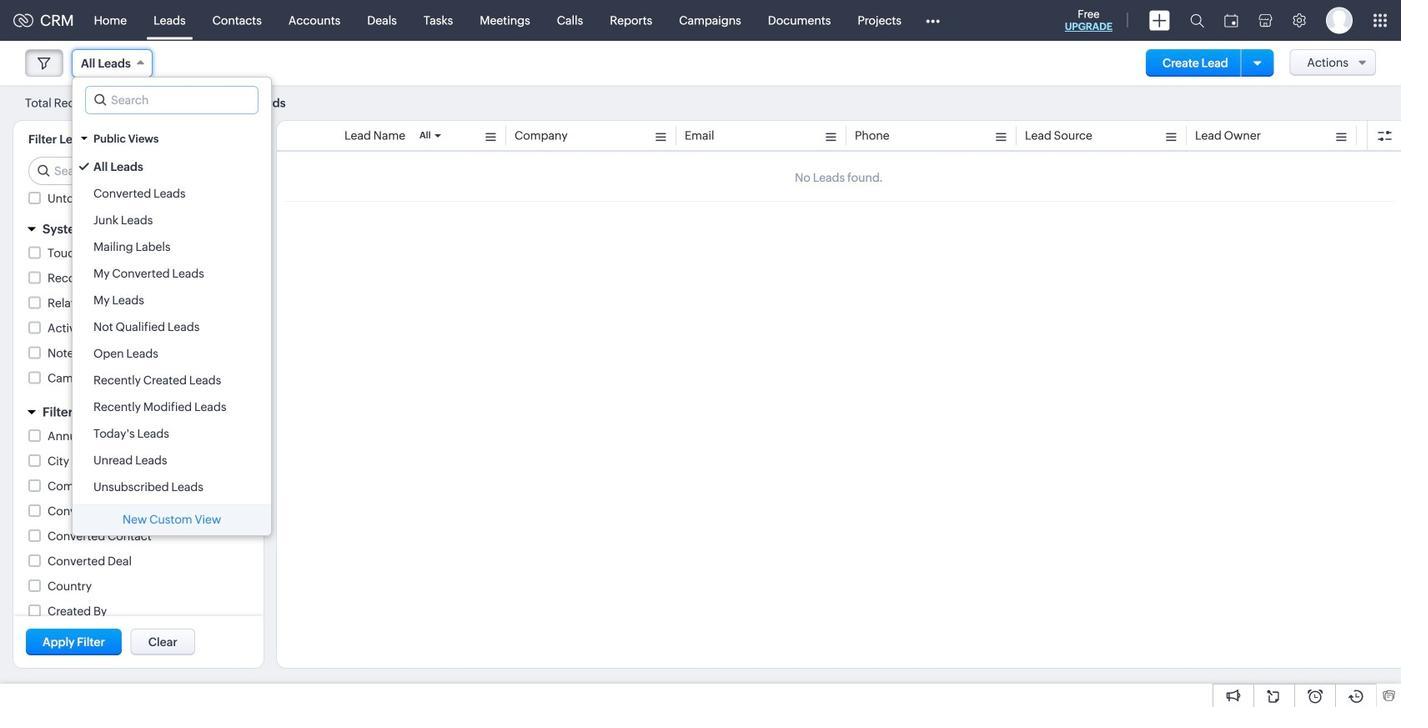Task type: vqa. For each thing, say whether or not it's contained in the screenshot.
profile element
yes



Task type: locate. For each thing, give the bounding box(es) containing it.
logo image
[[13, 14, 33, 27]]

Other Modules field
[[915, 7, 951, 34]]

create menu image
[[1150, 10, 1171, 30]]

calendar image
[[1225, 14, 1239, 27]]

None field
[[72, 49, 153, 78]]

create menu element
[[1140, 0, 1181, 40]]

region
[[73, 154, 271, 501]]

Search text field
[[86, 87, 258, 113]]

Search text field
[[29, 158, 250, 184]]



Task type: describe. For each thing, give the bounding box(es) containing it.
search image
[[1191, 13, 1205, 28]]

search element
[[1181, 0, 1215, 41]]

profile image
[[1327, 7, 1353, 34]]

profile element
[[1317, 0, 1363, 40]]



